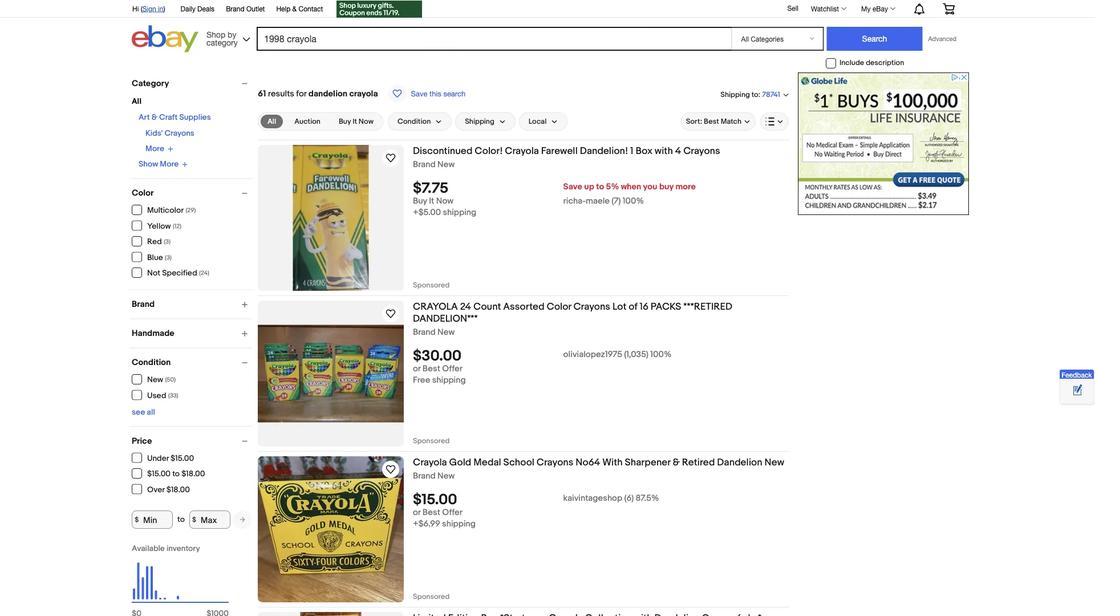 Task type: locate. For each thing, give the bounding box(es) containing it.
now up '+$5.00' on the top of page
[[436, 196, 454, 206]]

1 vertical spatial offer
[[442, 508, 463, 518]]

$15.00 to $18.00
[[147, 469, 205, 479]]

2 vertical spatial &
[[673, 457, 680, 469]]

100% right (1,035)
[[651, 350, 672, 360]]

$15.00 to $18.00 link
[[132, 469, 206, 479]]

all inside main content
[[268, 117, 276, 126]]

to left "78741"
[[752, 90, 759, 99]]

daily deals
[[181, 5, 215, 13]]

& for help
[[293, 5, 297, 13]]

4
[[676, 145, 682, 157]]

your shopping cart image
[[943, 3, 956, 14]]

or for $15.00
[[413, 508, 421, 518]]

1 offer from the top
[[442, 364, 463, 374]]

(3) inside the 'blue (3)'
[[165, 254, 172, 261]]

$ up inventory
[[192, 516, 196, 524]]

0 horizontal spatial condition button
[[132, 358, 253, 368]]

shop by category
[[207, 30, 238, 47]]

1 horizontal spatial $
[[192, 516, 196, 524]]

buy up '+$5.00' on the top of page
[[413, 196, 427, 206]]

in
[[158, 5, 163, 13]]

0 horizontal spatial all
[[132, 97, 142, 106]]

save left this
[[411, 89, 428, 98]]

(3) for blue
[[165, 254, 172, 261]]

shipping right +$6.99
[[442, 519, 476, 529]]

& right art in the left top of the page
[[152, 113, 157, 122]]

0 horizontal spatial condition
[[132, 358, 171, 368]]

buy inside save up to 5% when you buy more buy it now
[[413, 196, 427, 206]]

1 horizontal spatial &
[[293, 5, 297, 13]]

school
[[504, 457, 535, 469]]

color
[[132, 188, 154, 198], [547, 301, 572, 313]]

best inside dropdown button
[[704, 117, 720, 126]]

for
[[296, 88, 307, 99]]

& left retired
[[673, 457, 680, 469]]

$18.00 down under $15.00
[[182, 469, 205, 479]]

crayola 24 count assorted color crayons lot of 16 packs ***retired dandelion*** link
[[413, 301, 789, 327]]

shipping to : 78741
[[721, 90, 781, 99]]

color inside crayola 24 count assorted color crayons lot of 16 packs ***retired dandelion*** brand new
[[547, 301, 572, 313]]

shipping inside richa-maele (7) 100% +$5.00 shipping
[[443, 208, 477, 218]]

+$6.99
[[413, 519, 440, 529]]

new inside crayola 24 count assorted color crayons lot of 16 packs ***retired dandelion*** brand new
[[438, 327, 455, 338]]

1 horizontal spatial all
[[268, 117, 276, 126]]

or
[[413, 364, 421, 374], [413, 508, 421, 518]]

1 vertical spatial buy
[[413, 196, 427, 206]]

offer down gold
[[442, 508, 463, 518]]

1 horizontal spatial crayola
[[505, 145, 539, 157]]

0 horizontal spatial buy
[[339, 117, 351, 126]]

main content containing $7.75
[[258, 72, 789, 616]]

it
[[353, 117, 357, 126], [429, 196, 434, 206]]

shipping for $15.00
[[442, 519, 476, 529]]

inventory
[[167, 544, 200, 554]]

ebay
[[873, 5, 889, 13]]

$ for maximum value in $ text field
[[192, 516, 196, 524]]

$15.00 up +$6.99
[[413, 491, 458, 509]]

best right sort:
[[704, 117, 720, 126]]

save inside save up to 5% when you buy more buy it now
[[564, 182, 583, 192]]

account navigation
[[126, 0, 964, 19]]

0 horizontal spatial 100%
[[623, 196, 644, 206]]

sort: best match button
[[681, 112, 756, 131]]

discontinued color! crayola farewell dandelion! 1 box with 4 crayons image
[[293, 145, 369, 291]]

0 vertical spatial buy
[[339, 117, 351, 126]]

crayola 24 count assorted color crayons lot of 16 packs ***retired dandelion*** brand new
[[413, 301, 733, 338]]

1 vertical spatial condition button
[[132, 358, 253, 368]]

contact
[[299, 5, 323, 13]]

richa-maele (7) 100% +$5.00 shipping
[[413, 196, 644, 218]]

1 vertical spatial it
[[429, 196, 434, 206]]

1 vertical spatial shipping
[[465, 117, 495, 126]]

to right the up
[[597, 182, 604, 192]]

multicolor (29)
[[147, 206, 196, 215]]

offer down dandelion***
[[442, 364, 463, 374]]

over $18.00
[[147, 485, 190, 495]]

1 vertical spatial all
[[268, 117, 276, 126]]

all up art in the left top of the page
[[132, 97, 142, 106]]

crayola right the color!
[[505, 145, 539, 157]]

main content
[[258, 72, 789, 616]]

0 vertical spatial now
[[359, 117, 374, 126]]

or up +$6.99
[[413, 508, 421, 518]]

or up free
[[413, 364, 421, 374]]

this
[[430, 89, 442, 98]]

0 vertical spatial condition
[[398, 117, 431, 126]]

now down crayola
[[359, 117, 374, 126]]

1 vertical spatial &
[[152, 113, 157, 122]]

best inside the "olivialopez1975 (1,035) 100% or best offer free shipping"
[[423, 364, 441, 374]]

brand left outlet
[[226, 5, 245, 13]]

0 horizontal spatial save
[[411, 89, 428, 98]]

shipping for shipping to : 78741
[[721, 90, 750, 99]]

condition inside dropdown button
[[398, 117, 431, 126]]

0 horizontal spatial &
[[152, 113, 157, 122]]

over $18.00 link
[[132, 484, 191, 495]]

24
[[460, 301, 471, 313]]

$15.00 inside main content
[[413, 491, 458, 509]]

0 vertical spatial best
[[704, 117, 720, 126]]

or inside the "olivialopez1975 (1,035) 100% or best offer free shipping"
[[413, 364, 421, 374]]

2 horizontal spatial &
[[673, 457, 680, 469]]

(3) right "blue"
[[165, 254, 172, 261]]

my ebay
[[862, 5, 889, 13]]

crayons left no64
[[537, 457, 574, 469]]

local button
[[519, 112, 568, 131]]

0 vertical spatial &
[[293, 5, 297, 13]]

specified
[[162, 269, 197, 278]]

offer inside kaivintageshop (6) 87.5% or best offer +$6.99 shipping
[[442, 508, 463, 518]]

crayons right 4
[[684, 145, 721, 157]]

1 horizontal spatial save
[[564, 182, 583, 192]]

& for art
[[152, 113, 157, 122]]

of
[[629, 301, 638, 313]]

crayola gold medal school crayons no64 with sharpener & retired dandelion new brand new
[[413, 457, 785, 481]]

1 horizontal spatial 100%
[[651, 350, 672, 360]]

1 vertical spatial 100%
[[651, 350, 672, 360]]

1 vertical spatial crayola
[[413, 457, 447, 469]]

advertisement region
[[798, 72, 970, 215]]

or inside kaivintageshop (6) 87.5% or best offer +$6.99 shipping
[[413, 508, 421, 518]]

1 vertical spatial save
[[564, 182, 583, 192]]

condition button down save this search button in the left of the page
[[388, 112, 452, 131]]

help & contact link
[[276, 3, 323, 15]]

shipping inside the "olivialopez1975 (1,035) 100% or best offer free shipping"
[[432, 375, 466, 386]]

0 vertical spatial or
[[413, 364, 421, 374]]

$
[[135, 516, 139, 524], [192, 516, 196, 524]]

more down more button
[[160, 160, 179, 169]]

&
[[293, 5, 297, 13], [152, 113, 157, 122], [673, 457, 680, 469]]

shipping
[[721, 90, 750, 99], [465, 117, 495, 126]]

1 vertical spatial or
[[413, 508, 421, 518]]

1 horizontal spatial it
[[429, 196, 434, 206]]

olivialopez1975
[[564, 350, 623, 360]]

price
[[132, 436, 152, 446]]

crayola
[[505, 145, 539, 157], [413, 457, 447, 469]]

brand down dandelion***
[[413, 327, 436, 338]]

1 horizontal spatial shipping
[[721, 90, 750, 99]]

category
[[207, 38, 238, 47]]

1 vertical spatial shipping
[[432, 375, 466, 386]]

0 horizontal spatial now
[[359, 117, 374, 126]]

local
[[529, 117, 547, 126]]

to left maximum value in $ text field
[[177, 515, 185, 525]]

buy down the dandelion on the top
[[339, 117, 351, 126]]

0 vertical spatial shipping
[[443, 208, 477, 218]]

shipping inside shipping to : 78741
[[721, 90, 750, 99]]

0 vertical spatial offer
[[442, 364, 463, 374]]

1 vertical spatial condition
[[132, 358, 171, 368]]

crayola inside crayola gold medal school crayons no64 with sharpener & retired dandelion new brand new
[[413, 457, 447, 469]]

1 vertical spatial best
[[423, 364, 441, 374]]

with
[[603, 457, 623, 469]]

0 horizontal spatial it
[[353, 117, 357, 126]]

best
[[704, 117, 720, 126], [423, 364, 441, 374], [423, 508, 441, 518]]

advanced
[[929, 35, 957, 43]]

listing options selector. list view selected. image
[[766, 117, 784, 126]]

2 vertical spatial best
[[423, 508, 441, 518]]

$15.00 up $15.00 to $18.00 in the bottom left of the page
[[171, 454, 194, 463]]

1 vertical spatial more
[[160, 160, 179, 169]]

& right help
[[293, 5, 297, 13]]

5%
[[606, 182, 619, 192]]

save up richa-
[[564, 182, 583, 192]]

shipping left the :
[[721, 90, 750, 99]]

save inside save this search button
[[411, 89, 428, 98]]

by
[[228, 30, 236, 39]]

blue
[[147, 253, 163, 263]]

1 $ from the left
[[135, 516, 139, 524]]

shipping up the color!
[[465, 117, 495, 126]]

count
[[474, 301, 501, 313]]

hi ( sign in )
[[132, 5, 165, 13]]

shipping inside 'dropdown button'
[[465, 117, 495, 126]]

& inside account navigation
[[293, 5, 297, 13]]

0 vertical spatial save
[[411, 89, 428, 98]]

2 vertical spatial $15.00
[[413, 491, 458, 509]]

best up +$6.99
[[423, 508, 441, 518]]

1 or from the top
[[413, 364, 421, 374]]

shipping down $30.00
[[432, 375, 466, 386]]

1 vertical spatial $15.00
[[147, 469, 171, 479]]

shipping button
[[456, 112, 516, 131]]

$18.00 down $15.00 to $18.00 in the bottom left of the page
[[166, 485, 190, 495]]

100% inside the "olivialopez1975 (1,035) 100% or best offer free shipping"
[[651, 350, 672, 360]]

brand down discontinued
[[413, 160, 436, 170]]

1 horizontal spatial color
[[547, 301, 572, 313]]

condition for 'condition' dropdown button to the left
[[132, 358, 171, 368]]

it up '+$5.00' on the top of page
[[429, 196, 434, 206]]

it down crayola
[[353, 117, 357, 126]]

heading
[[413, 612, 762, 616]]

crayola 24 count assorted color crayons lot of 16 packs ***retired dandelion*** image
[[258, 325, 404, 423]]

(33)
[[168, 392, 178, 399]]

1 vertical spatial (3)
[[165, 254, 172, 261]]

crayola left gold
[[413, 457, 447, 469]]

include
[[840, 59, 865, 67]]

show more button
[[139, 160, 188, 169]]

new down gold
[[438, 471, 455, 481]]

sell
[[788, 4, 799, 12]]

shipping inside kaivintageshop (6) 87.5% or best offer +$6.99 shipping
[[442, 519, 476, 529]]

farewell
[[541, 145, 578, 157]]

1 horizontal spatial condition
[[398, 117, 431, 126]]

$ up available
[[135, 516, 139, 524]]

kids' crayons link
[[146, 129, 195, 138]]

1 vertical spatial color
[[547, 301, 572, 313]]

over
[[147, 485, 165, 495]]

1 horizontal spatial now
[[436, 196, 454, 206]]

crayons down the "art & craft supplies" link
[[165, 129, 195, 138]]

buy
[[339, 117, 351, 126], [413, 196, 427, 206]]

0 horizontal spatial $
[[135, 516, 139, 524]]

condition up new (50)
[[132, 358, 171, 368]]

0 vertical spatial more
[[146, 144, 164, 154]]

new down discontinued
[[438, 160, 455, 170]]

search
[[444, 89, 466, 98]]

more down kids'
[[146, 144, 164, 154]]

up
[[585, 182, 595, 192]]

new inside discontinued color! crayola farewell dandelion! 1 box with 4 crayons brand new
[[438, 160, 455, 170]]

save this search
[[411, 89, 466, 98]]

with
[[655, 145, 673, 157]]

0 vertical spatial 100%
[[623, 196, 644, 206]]

kaivintageshop
[[564, 493, 623, 504]]

crayons left lot
[[574, 301, 611, 313]]

to inside save up to 5% when you buy more buy it now
[[597, 182, 604, 192]]

color up multicolor
[[132, 188, 154, 198]]

condition down save this search button in the left of the page
[[398, 117, 431, 126]]

all
[[147, 407, 155, 417]]

offer inside the "olivialopez1975 (1,035) 100% or best offer free shipping"
[[442, 364, 463, 374]]

yellow (12)
[[147, 221, 182, 231]]

art & craft supplies
[[139, 113, 211, 122]]

shipping
[[443, 208, 477, 218], [432, 375, 466, 386], [442, 519, 476, 529]]

brand inside account navigation
[[226, 5, 245, 13]]

2 vertical spatial shipping
[[442, 519, 476, 529]]

None submit
[[827, 27, 923, 51]]

(3) inside 'red (3)'
[[164, 238, 171, 246]]

results
[[268, 88, 294, 99]]

0 vertical spatial color
[[132, 188, 154, 198]]

2 $ from the left
[[192, 516, 196, 524]]

0 vertical spatial $18.00
[[182, 469, 205, 479]]

crayola gold medal school crayons no64 with sharpener & retired dandelion new link
[[413, 457, 789, 471]]

100% down when
[[623, 196, 644, 206]]

shipping right '+$5.00' on the top of page
[[443, 208, 477, 218]]

0 vertical spatial crayola
[[505, 145, 539, 157]]

discontinued color! crayola farewell dandelion! 1 box with 4 crayons link
[[413, 145, 789, 160]]

0 vertical spatial $15.00
[[171, 454, 194, 463]]

brand inside crayola gold medal school crayons no64 with sharpener & retired dandelion new brand new
[[413, 471, 436, 481]]

0 vertical spatial (3)
[[164, 238, 171, 246]]

color right assorted
[[547, 301, 572, 313]]

red (3)
[[147, 237, 171, 247]]

condition button
[[388, 112, 452, 131], [132, 358, 253, 368]]

2 offer from the top
[[442, 508, 463, 518]]

(7)
[[612, 196, 621, 206]]

$15.00 up "over $18.00" link
[[147, 469, 171, 479]]

new down dandelion***
[[438, 327, 455, 338]]

(3) right red at the top of the page
[[164, 238, 171, 246]]

1 horizontal spatial buy
[[413, 196, 427, 206]]

1 vertical spatial now
[[436, 196, 454, 206]]

0 vertical spatial shipping
[[721, 90, 750, 99]]

Minimum Value in $ text field
[[132, 511, 173, 529]]

crayola 24 count assorted color crayons lot of 16 packs ***retired dandelion*** heading
[[413, 301, 733, 325]]

best up free
[[423, 364, 441, 374]]

0 vertical spatial condition button
[[388, 112, 452, 131]]

0 horizontal spatial crayola
[[413, 457, 447, 469]]

crayola inside discontinued color! crayola farewell dandelion! 1 box with 4 crayons brand new
[[505, 145, 539, 157]]

)
[[163, 5, 165, 13]]

condition button up (50)
[[132, 358, 253, 368]]

2 or from the top
[[413, 508, 421, 518]]

red
[[147, 237, 162, 247]]

0 horizontal spatial shipping
[[465, 117, 495, 126]]

best for $30.00
[[423, 364, 441, 374]]

(29)
[[186, 207, 196, 214]]

best inside kaivintageshop (6) 87.5% or best offer +$6.99 shipping
[[423, 508, 441, 518]]

brand up +$6.99
[[413, 471, 436, 481]]

all down the results
[[268, 117, 276, 126]]



Task type: describe. For each thing, give the bounding box(es) containing it.
$15.00 for $15.00
[[413, 491, 458, 509]]

brand inside crayola 24 count assorted color crayons lot of 16 packs ***retired dandelion*** brand new
[[413, 327, 436, 338]]

$30.00
[[413, 348, 462, 365]]

new (50)
[[147, 375, 176, 385]]

match
[[721, 117, 742, 126]]

gold
[[449, 457, 472, 469]]

best for $15.00
[[423, 508, 441, 518]]

+$5.00
[[413, 208, 441, 218]]

under
[[147, 454, 169, 463]]

price button
[[132, 436, 253, 446]]

more
[[676, 182, 696, 192]]

buy inside buy it now link
[[339, 117, 351, 126]]

get the coupon image
[[337, 1, 422, 18]]

to down under $15.00
[[172, 469, 180, 479]]

shipping for $30.00
[[432, 375, 466, 386]]

outlet
[[246, 5, 265, 13]]

brand button
[[132, 299, 253, 310]]

richa-
[[564, 196, 586, 206]]

now inside save up to 5% when you buy more buy it now
[[436, 196, 454, 206]]

free
[[413, 375, 431, 386]]

art
[[139, 113, 150, 122]]

deals
[[198, 5, 215, 13]]

buy it now
[[339, 117, 374, 126]]

limited edition box *start your crayola collection with dandelion crayon 4pk.  * image
[[301, 612, 361, 616]]

feedback
[[1062, 371, 1093, 379]]

crayons inside discontinued color! crayola farewell dandelion! 1 box with 4 crayons brand new
[[684, 145, 721, 157]]

61 results for dandelion crayola
[[258, 88, 378, 99]]

offer for $30.00
[[442, 364, 463, 374]]

kids'
[[146, 129, 163, 138]]

(
[[141, 5, 143, 13]]

discontinued color! crayola farewell dandelion! 1 box with 4 crayons brand new
[[413, 145, 721, 170]]

none submit inside shop by category banner
[[827, 27, 923, 51]]

advanced link
[[923, 27, 963, 50]]

(12)
[[173, 223, 182, 230]]

(24)
[[199, 270, 209, 277]]

craft
[[159, 113, 178, 122]]

or for $30.00
[[413, 364, 421, 374]]

under $15.00
[[147, 454, 194, 463]]

kids' crayons
[[146, 129, 195, 138]]

brand outlet
[[226, 5, 265, 13]]

78741
[[763, 90, 781, 99]]

color button
[[132, 188, 253, 198]]

new right 'dandelion'
[[765, 457, 785, 469]]

used
[[147, 391, 166, 401]]

sign in link
[[143, 5, 163, 13]]

(3) for red
[[164, 238, 171, 246]]

my
[[862, 5, 871, 13]]

save for up
[[564, 182, 583, 192]]

art & craft supplies link
[[139, 113, 211, 122]]

maele
[[586, 196, 610, 206]]

Search for anything text field
[[259, 28, 730, 50]]

0 vertical spatial it
[[353, 117, 357, 126]]

buy
[[660, 182, 674, 192]]

help
[[276, 5, 291, 13]]

include description
[[840, 59, 905, 67]]

you
[[644, 182, 658, 192]]

it inside save up to 5% when you buy more buy it now
[[429, 196, 434, 206]]

retired
[[682, 457, 715, 469]]

sort:
[[686, 117, 703, 126]]

:
[[759, 90, 761, 99]]

help & contact
[[276, 5, 323, 13]]

supplies
[[179, 113, 211, 122]]

multicolor
[[147, 206, 184, 215]]

0 vertical spatial all
[[132, 97, 142, 106]]

crayola gold medal school crayons no64 with sharpener & retired dandelion new heading
[[413, 457, 785, 469]]

87.5%
[[636, 493, 659, 504]]

brand inside discontinued color! crayola farewell dandelion! 1 box with 4 crayons brand new
[[413, 160, 436, 170]]

show more
[[139, 160, 179, 169]]

1 horizontal spatial condition button
[[388, 112, 452, 131]]

to inside shipping to : 78741
[[752, 90, 759, 99]]

when
[[621, 182, 642, 192]]

$ for minimum value in $ text field
[[135, 516, 139, 524]]

(6)
[[625, 493, 634, 504]]

shop by category banner
[[126, 0, 964, 55]]

medal
[[474, 457, 501, 469]]

crayons inside crayola 24 count assorted color crayons lot of 16 packs ***retired dandelion*** brand new
[[574, 301, 611, 313]]

olivialopez1975 (1,035) 100% or best offer free shipping
[[413, 350, 672, 386]]

$7.75
[[413, 180, 449, 198]]

All selected text field
[[268, 116, 276, 127]]

all link
[[261, 115, 283, 128]]

dandelion
[[718, 457, 763, 469]]

yellow
[[147, 221, 171, 231]]

save for this
[[411, 89, 428, 98]]

61
[[258, 88, 266, 99]]

& inside crayola gold medal school crayons no64 with sharpener & retired dandelion new brand new
[[673, 457, 680, 469]]

1 vertical spatial $18.00
[[166, 485, 190, 495]]

assorted
[[504, 301, 545, 313]]

watchlist link
[[805, 2, 852, 15]]

crayola gold medal school crayons no64 with sharpener & retired dandelion new image
[[258, 457, 404, 603]]

condition for the right 'condition' dropdown button
[[398, 117, 431, 126]]

blue (3)
[[147, 253, 172, 263]]

packs
[[651, 301, 682, 313]]

shipping for shipping
[[465, 117, 495, 126]]

show
[[139, 160, 158, 169]]

save this search button
[[385, 84, 469, 103]]

dandelion
[[309, 88, 348, 99]]

0 horizontal spatial color
[[132, 188, 154, 198]]

brand outlet link
[[226, 3, 265, 15]]

Maximum Value in $ text field
[[189, 511, 230, 529]]

auction
[[295, 117, 321, 126]]

description
[[866, 59, 905, 67]]

$15.00 for $15.00 to $18.00
[[147, 469, 171, 479]]

graph of available inventory between $0 and $1000+ image
[[132, 544, 229, 616]]

kaivintageshop (6) 87.5% or best offer +$6.99 shipping
[[413, 493, 659, 529]]

$15.00 inside 'link'
[[171, 454, 194, 463]]

new left (50)
[[147, 375, 163, 385]]

not specified (24)
[[147, 269, 209, 278]]

box
[[636, 145, 653, 157]]

under $15.00 link
[[132, 453, 195, 463]]

100% inside richa-maele (7) 100% +$5.00 shipping
[[623, 196, 644, 206]]

not
[[147, 269, 160, 278]]

used (33)
[[147, 391, 178, 401]]

16
[[640, 301, 649, 313]]

brand up the handmade at the left bottom of the page
[[132, 299, 155, 310]]

crayons inside crayola gold medal school crayons no64 with sharpener & retired dandelion new brand new
[[537, 457, 574, 469]]

color!
[[475, 145, 503, 157]]

offer for $15.00
[[442, 508, 463, 518]]

handmade button
[[132, 328, 253, 339]]

(1,035)
[[625, 350, 649, 360]]

discontinued color! crayola farewell dandelion! 1 box with 4 crayons heading
[[413, 145, 721, 157]]



Task type: vqa. For each thing, say whether or not it's contained in the screenshot.


